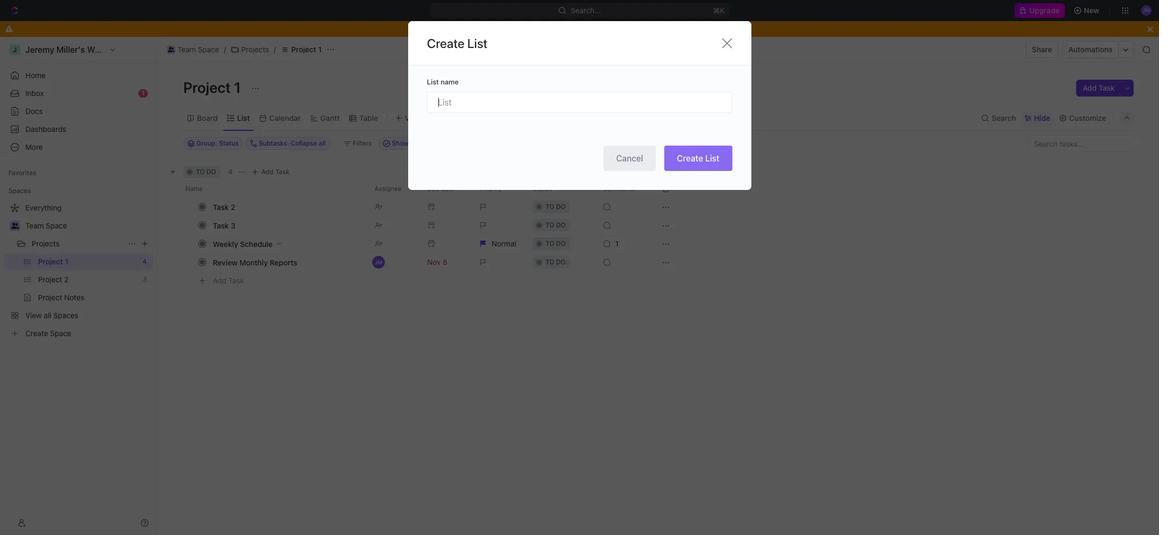 Task type: vqa. For each thing, say whether or not it's contained in the screenshot.
3rd Custom from the bottom
no



Task type: describe. For each thing, give the bounding box(es) containing it.
create list button
[[665, 146, 732, 171]]

share
[[1032, 45, 1053, 54]]

create inside "button"
[[677, 154, 703, 163]]

sidebar navigation
[[0, 37, 158, 536]]

team inside tree
[[25, 221, 44, 230]]

1 horizontal spatial team
[[177, 45, 196, 54]]

favorites button
[[4, 167, 41, 180]]

customize button
[[1056, 111, 1110, 125]]

0 vertical spatial add task button
[[1077, 80, 1121, 97]]

gantt
[[320, 113, 340, 122]]

calendar link
[[267, 111, 301, 125]]

docs link
[[4, 103, 153, 120]]

task 3
[[213, 221, 236, 230]]

0 horizontal spatial project 1
[[183, 79, 244, 96]]

weekly
[[213, 240, 238, 249]]

docs
[[25, 107, 43, 116]]

2 horizontal spatial add
[[1083, 83, 1097, 92]]

dashboards link
[[4, 121, 153, 138]]

cancel
[[616, 154, 643, 163]]

upgrade link
[[1015, 3, 1065, 18]]

task down review
[[228, 276, 244, 285]]

task up customize
[[1099, 83, 1115, 92]]

board link
[[195, 111, 218, 125]]

0 horizontal spatial add task button
[[208, 275, 248, 287]]

list name
[[427, 78, 459, 86]]

0 vertical spatial team space link
[[164, 43, 222, 56]]

automations button
[[1064, 42, 1118, 58]]

review
[[213, 258, 238, 267]]

‎task
[[213, 203, 229, 212]]

calendar
[[270, 113, 301, 122]]

create list inside "button"
[[677, 154, 720, 163]]

to do
[[196, 168, 216, 176]]

list link
[[235, 111, 250, 125]]

0 vertical spatial projects link
[[228, 43, 272, 56]]

0 vertical spatial team space
[[177, 45, 219, 54]]

1 horizontal spatial project 1
[[291, 45, 322, 54]]

0 horizontal spatial project
[[183, 79, 231, 96]]

new button
[[1070, 2, 1106, 19]]

schedule
[[240, 240, 273, 249]]

2
[[231, 203, 235, 212]]

‎task 2 link
[[210, 199, 366, 215]]

search...
[[571, 6, 601, 15]]

cancel button
[[604, 146, 656, 171]]

home link
[[4, 67, 153, 84]]

projects inside tree
[[32, 239, 60, 248]]

this
[[679, 24, 692, 33]]

1 horizontal spatial 1
[[234, 79, 241, 96]]

name
[[441, 78, 459, 86]]

add task for top add task button
[[1083, 83, 1115, 92]]

home
[[25, 71, 46, 80]]

task up ‎task 2 link
[[275, 168, 289, 176]]

enable
[[632, 24, 655, 33]]

weekly schedule link
[[210, 236, 366, 252]]

hide button
[[1022, 111, 1054, 125]]

0 horizontal spatial team space link
[[25, 218, 151, 235]]

0 horizontal spatial create
[[427, 36, 465, 50]]

inbox
[[25, 89, 44, 98]]

do you want to enable browser notifications? enable hide this
[[468, 24, 692, 33]]

dashboards
[[25, 125, 66, 134]]

new
[[1084, 6, 1100, 15]]

user group image inside tree
[[11, 223, 19, 229]]

⌘k
[[714, 6, 725, 15]]

0 vertical spatial project
[[291, 45, 316, 54]]



Task type: locate. For each thing, give the bounding box(es) containing it.
1 horizontal spatial create list
[[677, 154, 720, 163]]

add down review
[[213, 276, 227, 285]]

team space link
[[164, 43, 222, 56], [25, 218, 151, 235]]

review monthly reports link
[[210, 255, 366, 270]]

0 vertical spatial add
[[1083, 83, 1097, 92]]

space
[[198, 45, 219, 54], [46, 221, 67, 230]]

weekly schedule
[[213, 240, 273, 249]]

reports
[[270, 258, 297, 267]]

2 horizontal spatial 1
[[318, 45, 322, 54]]

user group image inside team space link
[[168, 47, 174, 52]]

1 vertical spatial add
[[262, 168, 274, 176]]

create
[[427, 36, 465, 50], [677, 154, 703, 163]]

0 horizontal spatial create list
[[427, 36, 488, 50]]

gantt link
[[318, 111, 340, 125]]

hide left the 'this' at the right of the page
[[661, 24, 677, 33]]

team space inside 'sidebar' navigation
[[25, 221, 67, 230]]

1 vertical spatial team space link
[[25, 218, 151, 235]]

1 horizontal spatial add
[[262, 168, 274, 176]]

1 vertical spatial hide
[[1034, 113, 1051, 122]]

search button
[[978, 111, 1020, 125]]

0 vertical spatial projects
[[241, 45, 269, 54]]

2 horizontal spatial add task button
[[1077, 80, 1121, 97]]

0 horizontal spatial add
[[213, 276, 227, 285]]

0 vertical spatial user group image
[[168, 47, 174, 52]]

0 vertical spatial team
[[177, 45, 196, 54]]

tree
[[4, 200, 153, 342]]

to right want
[[513, 24, 520, 33]]

hide right search
[[1034, 113, 1051, 122]]

project
[[291, 45, 316, 54], [183, 79, 231, 96]]

0 horizontal spatial team space
[[25, 221, 67, 230]]

do
[[207, 168, 216, 176]]

team
[[177, 45, 196, 54], [25, 221, 44, 230]]

1 vertical spatial team space
[[25, 221, 67, 230]]

favorites
[[8, 169, 36, 177]]

to left do
[[196, 168, 205, 176]]

1 vertical spatial user group image
[[11, 223, 19, 229]]

browser
[[547, 24, 576, 33]]

hide inside dropdown button
[[1034, 113, 1051, 122]]

1 horizontal spatial project
[[291, 45, 316, 54]]

spaces
[[8, 187, 31, 195]]

monthly
[[240, 258, 268, 267]]

0 vertical spatial add task
[[1083, 83, 1115, 92]]

1 horizontal spatial user group image
[[168, 47, 174, 52]]

1 horizontal spatial create
[[677, 154, 703, 163]]

0 horizontal spatial add task
[[213, 276, 244, 285]]

1 horizontal spatial team space link
[[164, 43, 222, 56]]

1 vertical spatial projects
[[32, 239, 60, 248]]

add task down review
[[213, 276, 244, 285]]

add task button up customize
[[1077, 80, 1121, 97]]

add task for the leftmost add task button
[[213, 276, 244, 285]]

3
[[231, 221, 236, 230]]

task 3 link
[[210, 218, 366, 233]]

team space
[[177, 45, 219, 54], [25, 221, 67, 230]]

2 vertical spatial add
[[213, 276, 227, 285]]

0 horizontal spatial projects
[[32, 239, 60, 248]]

1 horizontal spatial projects link
[[228, 43, 272, 56]]

add task button
[[1077, 80, 1121, 97], [249, 166, 294, 179], [208, 275, 248, 287]]

add
[[1083, 83, 1097, 92], [262, 168, 274, 176], [213, 276, 227, 285]]

user group image
[[168, 47, 174, 52], [11, 223, 19, 229]]

0 horizontal spatial user group image
[[11, 223, 19, 229]]

add task
[[1083, 83, 1115, 92], [262, 168, 289, 176], [213, 276, 244, 285]]

1 horizontal spatial space
[[198, 45, 219, 54]]

‎task 2
[[213, 203, 235, 212]]

board
[[197, 113, 218, 122]]

1 vertical spatial add task button
[[249, 166, 294, 179]]

1 horizontal spatial hide
[[1034, 113, 1051, 122]]

0 vertical spatial create list
[[427, 36, 488, 50]]

add task button down review
[[208, 275, 248, 287]]

table link
[[357, 111, 378, 125]]

project 1 link
[[278, 43, 324, 56]]

1 vertical spatial project
[[183, 79, 231, 96]]

table
[[359, 113, 378, 122]]

add task up ‎task 2 link
[[262, 168, 289, 176]]

review monthly reports
[[213, 258, 297, 267]]

1
[[318, 45, 322, 54], [234, 79, 241, 96], [142, 89, 145, 97]]

search
[[992, 113, 1016, 122]]

add up customize
[[1083, 83, 1097, 92]]

1 vertical spatial create
[[677, 154, 703, 163]]

0 horizontal spatial team
[[25, 221, 44, 230]]

tree containing team space
[[4, 200, 153, 342]]

1 horizontal spatial add task button
[[249, 166, 294, 179]]

0 horizontal spatial hide
[[661, 24, 677, 33]]

1 vertical spatial to
[[196, 168, 205, 176]]

0 horizontal spatial space
[[46, 221, 67, 230]]

projects
[[241, 45, 269, 54], [32, 239, 60, 248]]

0 horizontal spatial to
[[196, 168, 205, 176]]

project 1
[[291, 45, 322, 54], [183, 79, 244, 96]]

1 / from the left
[[224, 45, 226, 54]]

add task up customize
[[1083, 83, 1115, 92]]

1 vertical spatial create list
[[677, 154, 720, 163]]

/
[[224, 45, 226, 54], [274, 45, 276, 54]]

customize
[[1070, 113, 1107, 122]]

1 horizontal spatial team space
[[177, 45, 219, 54]]

0 vertical spatial hide
[[661, 24, 677, 33]]

1 inside 'sidebar' navigation
[[142, 89, 145, 97]]

projects link
[[228, 43, 272, 56], [32, 236, 124, 253]]

add task button up ‎task 2 link
[[249, 166, 294, 179]]

1 horizontal spatial add task
[[262, 168, 289, 176]]

4
[[228, 168, 232, 176]]

0 vertical spatial to
[[513, 24, 520, 33]]

0 vertical spatial space
[[198, 45, 219, 54]]

0 vertical spatial create
[[427, 36, 465, 50]]

1 vertical spatial projects link
[[32, 236, 124, 253]]

2 vertical spatial add task button
[[208, 275, 248, 287]]

tree inside 'sidebar' navigation
[[4, 200, 153, 342]]

automations
[[1069, 45, 1113, 54]]

share button
[[1026, 41, 1059, 58]]

1 vertical spatial space
[[46, 221, 67, 230]]

you
[[479, 24, 492, 33]]

list
[[467, 36, 488, 50], [427, 78, 439, 86], [237, 113, 250, 122], [706, 154, 720, 163]]

do
[[468, 24, 478, 33]]

task left 3
[[213, 221, 229, 230]]

List text field
[[427, 92, 732, 113]]

2 horizontal spatial add task
[[1083, 83, 1115, 92]]

2 vertical spatial add task
[[213, 276, 244, 285]]

hide
[[661, 24, 677, 33], [1034, 113, 1051, 122]]

upgrade
[[1030, 6, 1060, 15]]

2 / from the left
[[274, 45, 276, 54]]

to
[[513, 24, 520, 33], [196, 168, 205, 176]]

enable
[[522, 24, 545, 33]]

space inside tree
[[46, 221, 67, 230]]

1 horizontal spatial to
[[513, 24, 520, 33]]

create list
[[427, 36, 488, 50], [677, 154, 720, 163]]

1 vertical spatial add task
[[262, 168, 289, 176]]

notifications?
[[577, 24, 625, 33]]

want
[[494, 24, 511, 33]]

1 horizontal spatial /
[[274, 45, 276, 54]]

task
[[1099, 83, 1115, 92], [275, 168, 289, 176], [213, 221, 229, 230], [228, 276, 244, 285]]

1 vertical spatial team
[[25, 221, 44, 230]]

0 horizontal spatial projects link
[[32, 236, 124, 253]]

list inside "button"
[[706, 154, 720, 163]]

0 horizontal spatial /
[[224, 45, 226, 54]]

Search tasks... text field
[[1028, 136, 1134, 152]]

0 horizontal spatial 1
[[142, 89, 145, 97]]

1 horizontal spatial projects
[[241, 45, 269, 54]]

add right 4
[[262, 168, 274, 176]]

0 vertical spatial project 1
[[291, 45, 322, 54]]

1 vertical spatial project 1
[[183, 79, 244, 96]]



